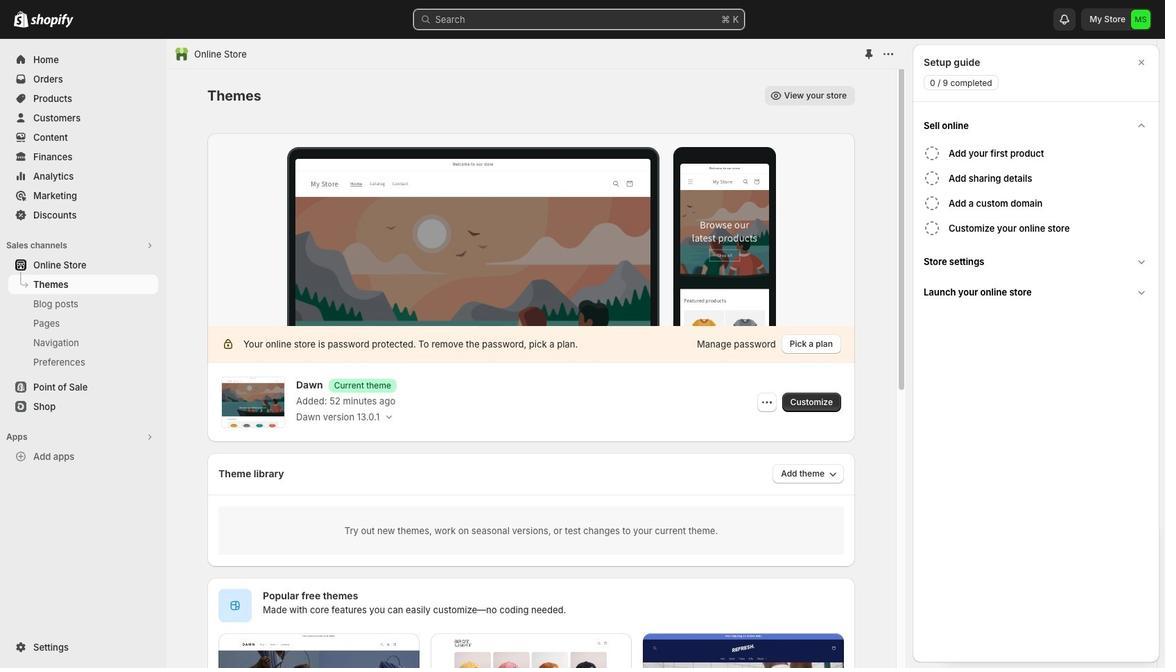 Task type: locate. For each thing, give the bounding box(es) containing it.
dialog
[[913, 44, 1160, 662]]

mark add sharing details as done image
[[924, 170, 941, 187]]



Task type: vqa. For each thing, say whether or not it's contained in the screenshot.
'Online Store' image
yes



Task type: describe. For each thing, give the bounding box(es) containing it.
shopify image
[[31, 14, 74, 28]]

my store image
[[1131, 10, 1151, 29]]

shopify image
[[14, 11, 28, 28]]

mark add your first product as done image
[[924, 145, 941, 162]]

mark customize your online store as done image
[[924, 220, 941, 237]]

mark add a custom domain as done image
[[924, 195, 941, 212]]

online store image
[[175, 47, 189, 61]]



